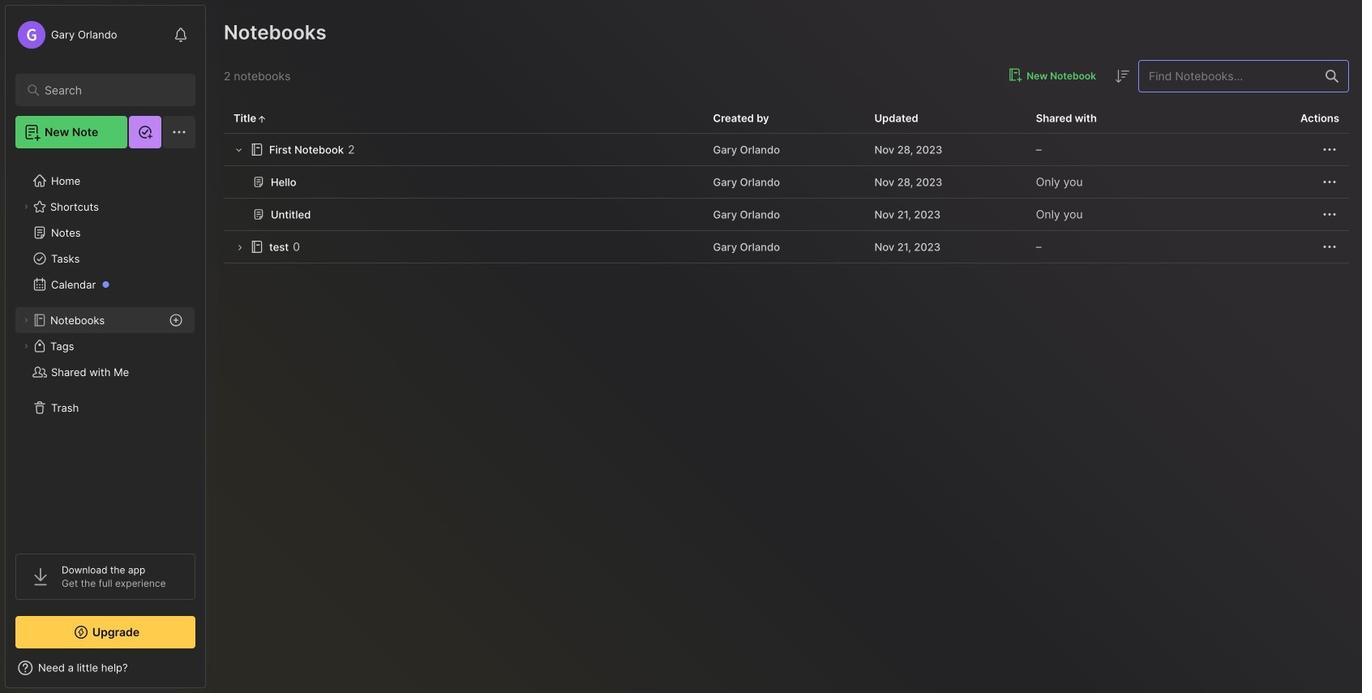 Task type: describe. For each thing, give the bounding box(es) containing it.
more actions image for 4th "row" from the top
[[1320, 237, 1340, 257]]

click to collapse image
[[205, 663, 217, 683]]

more actions image for 2nd "row" from the top of the page
[[1320, 172, 1340, 192]]

1 row from the top
[[224, 134, 1349, 166]]

4 row from the top
[[224, 231, 1349, 264]]

sort options image
[[1113, 66, 1132, 86]]

Account field
[[15, 19, 117, 51]]

WHAT'S NEW field
[[6, 655, 205, 681]]

tree inside main element
[[6, 158, 205, 539]]

expand notebooks image
[[21, 315, 31, 325]]

1 vertical spatial arrow image
[[234, 242, 246, 254]]

more actions image for second "row" from the bottom of the page
[[1320, 205, 1340, 224]]

main element
[[0, 0, 211, 693]]

more actions image
[[1320, 140, 1340, 159]]



Task type: locate. For each thing, give the bounding box(es) containing it.
2 vertical spatial more actions image
[[1320, 237, 1340, 257]]

arrow image
[[233, 144, 245, 156], [234, 242, 246, 254]]

3 row from the top
[[224, 199, 1349, 231]]

more actions image
[[1320, 172, 1340, 192], [1320, 205, 1340, 224], [1320, 237, 1340, 257]]

1 more actions image from the top
[[1320, 172, 1340, 192]]

4 more actions field from the top
[[1320, 237, 1340, 257]]

More actions field
[[1320, 140, 1340, 159], [1320, 172, 1340, 192], [1320, 205, 1340, 224], [1320, 237, 1340, 257]]

1 vertical spatial more actions image
[[1320, 205, 1340, 224]]

3 more actions image from the top
[[1320, 237, 1340, 257]]

0 vertical spatial more actions image
[[1320, 172, 1340, 192]]

row group
[[224, 134, 1349, 264]]

Search text field
[[45, 83, 174, 98]]

2 row from the top
[[224, 166, 1349, 199]]

None search field
[[45, 80, 174, 100]]

2 more actions field from the top
[[1320, 172, 1340, 192]]

row
[[224, 134, 1349, 166], [224, 166, 1349, 199], [224, 199, 1349, 231], [224, 231, 1349, 264]]

more actions field for 2nd "row" from the top of the page
[[1320, 172, 1340, 192]]

1 more actions field from the top
[[1320, 140, 1340, 159]]

tree
[[6, 158, 205, 539]]

more actions field for 4th "row" from the bottom of the page
[[1320, 140, 1340, 159]]

expand tags image
[[21, 341, 31, 351]]

Sort field
[[1113, 66, 1132, 86]]

more actions field for 4th "row" from the top
[[1320, 237, 1340, 257]]

2 more actions image from the top
[[1320, 205, 1340, 224]]

Find Notebooks… text field
[[1139, 63, 1316, 90]]

more actions field for second "row" from the bottom of the page
[[1320, 205, 1340, 224]]

none search field inside main element
[[45, 80, 174, 100]]

0 vertical spatial arrow image
[[233, 144, 245, 156]]

3 more actions field from the top
[[1320, 205, 1340, 224]]



Task type: vqa. For each thing, say whether or not it's contained in the screenshot.
"Click to collapse" IMAGE
yes



